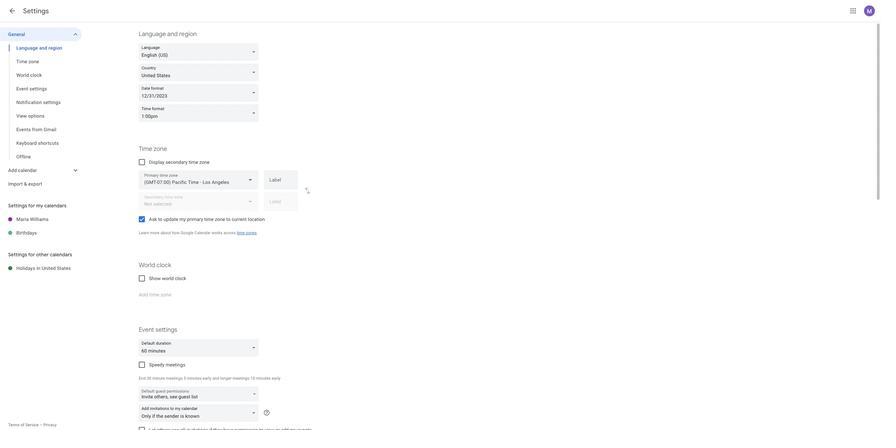 Task type: vqa. For each thing, say whether or not it's contained in the screenshot.
9 element
no



Task type: describe. For each thing, give the bounding box(es) containing it.
view
[[16, 113, 27, 119]]

1 vertical spatial event
[[139, 326, 154, 334]]

states
[[57, 266, 71, 271]]

google
[[181, 231, 193, 235]]

show world clock
[[149, 276, 186, 281]]

world
[[162, 276, 174, 281]]

notification
[[16, 100, 42, 105]]

1 horizontal spatial clock
[[157, 262, 171, 269]]

–
[[40, 423, 42, 428]]

0 vertical spatial language
[[139, 30, 166, 38]]

invite
[[142, 394, 153, 400]]

tree containing general
[[0, 28, 82, 191]]

other
[[36, 252, 49, 258]]

calendar
[[18, 168, 37, 173]]

keyboard
[[16, 141, 37, 146]]

10
[[251, 376, 255, 381]]

keyboard shortcuts
[[16, 141, 59, 146]]

secondary
[[166, 160, 188, 165]]

Label for secondary time zone. text field
[[269, 199, 293, 209]]

calendars for settings for other calendars
[[50, 252, 72, 258]]

meetings left 10 at the bottom left
[[233, 376, 250, 381]]

1 vertical spatial my
[[179, 217, 186, 222]]

0 vertical spatial language and region
[[139, 30, 197, 38]]

for for my
[[28, 203, 35, 209]]

zones
[[246, 231, 257, 235]]

2 vertical spatial clock
[[175, 276, 186, 281]]

0 vertical spatial my
[[36, 203, 43, 209]]

2 early from the left
[[272, 376, 281, 381]]

location
[[248, 217, 265, 222]]

1 horizontal spatial guest
[[178, 394, 190, 400]]

and inside group
[[39, 45, 47, 51]]

about
[[160, 231, 171, 235]]

ask to update my primary time zone to current location
[[149, 217, 265, 222]]

display secondary time zone
[[149, 160, 210, 165]]

zone right secondary
[[199, 160, 210, 165]]

settings for my calendars tree
[[0, 213, 82, 240]]

0 vertical spatial settings
[[30, 86, 47, 92]]

Label for primary time zone. text field
[[269, 178, 293, 187]]

longer
[[220, 376, 232, 381]]

1 vertical spatial settings
[[43, 100, 61, 105]]

how
[[172, 231, 180, 235]]

1 early from the left
[[203, 376, 211, 381]]

general
[[8, 32, 25, 37]]

williams
[[30, 217, 49, 222]]

settings for settings for other calendars
[[8, 252, 27, 258]]

1 vertical spatial language
[[16, 45, 38, 51]]

speedy meetings
[[149, 362, 185, 368]]

privacy
[[43, 423, 57, 428]]

export
[[28, 181, 42, 187]]

see
[[170, 394, 177, 400]]

offline
[[16, 154, 31, 160]]

learn
[[139, 231, 149, 235]]

maria williams tree item
[[0, 213, 82, 226]]

zone up works at the left of the page
[[215, 217, 225, 222]]

maria
[[16, 217, 29, 222]]

end 30 minute meetings 5 minutes early and longer meetings 10 minutes early
[[139, 376, 281, 381]]

primary
[[187, 217, 203, 222]]

import
[[8, 181, 23, 187]]

shortcuts
[[38, 141, 59, 146]]

settings for my calendars
[[8, 203, 67, 209]]

2 minutes from the left
[[256, 376, 271, 381]]

go back image
[[8, 7, 16, 15]]

meetings up 5
[[166, 362, 185, 368]]

speedy
[[149, 362, 164, 368]]

1 horizontal spatial world clock
[[139, 262, 171, 269]]

0 horizontal spatial event
[[16, 86, 28, 92]]

30
[[147, 376, 151, 381]]

world clock inside group
[[16, 72, 42, 78]]

minute
[[152, 376, 165, 381]]

others,
[[154, 394, 169, 400]]

calendar
[[194, 231, 211, 235]]

update
[[164, 217, 178, 222]]

show
[[149, 276, 161, 281]]

1 vertical spatial time zone
[[139, 145, 167, 153]]

add
[[8, 168, 17, 173]]

events
[[16, 127, 31, 132]]

current
[[232, 217, 247, 222]]

from
[[32, 127, 42, 132]]

birthdays link
[[16, 226, 82, 240]]

united
[[42, 266, 56, 271]]

zone up display
[[154, 145, 167, 153]]

1 vertical spatial time
[[204, 217, 214, 222]]

1 vertical spatial world
[[139, 262, 155, 269]]

settings for other calendars
[[8, 252, 72, 258]]



Task type: locate. For each thing, give the bounding box(es) containing it.
&
[[24, 181, 27, 187]]

0 horizontal spatial to
[[158, 217, 162, 222]]

0 vertical spatial time zone
[[16, 59, 39, 64]]

time zone
[[16, 59, 39, 64], [139, 145, 167, 153]]

0 horizontal spatial minutes
[[187, 376, 202, 381]]

1 vertical spatial for
[[28, 252, 35, 258]]

1 horizontal spatial to
[[226, 217, 230, 222]]

terms of service – privacy
[[8, 423, 57, 428]]

settings up holidays
[[8, 252, 27, 258]]

tree
[[0, 28, 82, 191]]

zone inside group
[[29, 59, 39, 64]]

1 horizontal spatial time
[[139, 145, 152, 153]]

1 horizontal spatial early
[[272, 376, 281, 381]]

maria williams
[[16, 217, 49, 222]]

0 vertical spatial calendars
[[44, 203, 67, 209]]

to
[[158, 217, 162, 222], [226, 217, 230, 222]]

1 horizontal spatial time zone
[[139, 145, 167, 153]]

1 vertical spatial settings
[[8, 203, 27, 209]]

settings
[[30, 86, 47, 92], [43, 100, 61, 105], [156, 326, 177, 334]]

event
[[16, 86, 28, 92], [139, 326, 154, 334]]

1 horizontal spatial and
[[167, 30, 178, 38]]

meetings left 5
[[166, 376, 183, 381]]

calendars up maria williams tree item
[[44, 203, 67, 209]]

invite others, see guest list button
[[139, 387, 259, 403]]

language and region inside group
[[16, 45, 62, 51]]

view options
[[16, 113, 45, 119]]

1 for from the top
[[28, 203, 35, 209]]

0 vertical spatial event settings
[[16, 86, 47, 92]]

0 horizontal spatial time zone
[[16, 59, 39, 64]]

clock inside group
[[30, 72, 42, 78]]

time left zones
[[237, 231, 245, 235]]

early up invite others, see guest list dropdown button
[[203, 376, 211, 381]]

world up notification at the left top of page
[[16, 72, 29, 78]]

list
[[191, 394, 198, 400]]

time
[[16, 59, 27, 64], [139, 145, 152, 153]]

settings heading
[[23, 7, 49, 15]]

end
[[139, 376, 146, 381]]

calendars for settings for my calendars
[[44, 203, 67, 209]]

0 vertical spatial guest
[[156, 389, 166, 394]]

to right ask
[[158, 217, 162, 222]]

2 horizontal spatial clock
[[175, 276, 186, 281]]

settings up maria
[[8, 203, 27, 209]]

1 horizontal spatial event
[[139, 326, 154, 334]]

ask
[[149, 217, 157, 222]]

1 vertical spatial calendars
[[50, 252, 72, 258]]

time up display
[[139, 145, 152, 153]]

world up show
[[139, 262, 155, 269]]

2 horizontal spatial and
[[212, 376, 219, 381]]

1 horizontal spatial my
[[179, 217, 186, 222]]

settings
[[23, 7, 49, 15], [8, 203, 27, 209], [8, 252, 27, 258]]

1 horizontal spatial world
[[139, 262, 155, 269]]

group containing language and region
[[0, 41, 82, 164]]

zone
[[29, 59, 39, 64], [154, 145, 167, 153], [199, 160, 210, 165], [215, 217, 225, 222]]

0 vertical spatial settings
[[23, 7, 49, 15]]

to left current
[[226, 217, 230, 222]]

and
[[167, 30, 178, 38], [39, 45, 47, 51], [212, 376, 219, 381]]

2 for from the top
[[28, 252, 35, 258]]

0 vertical spatial world
[[16, 72, 29, 78]]

language
[[139, 30, 166, 38], [16, 45, 38, 51]]

in
[[36, 266, 40, 271]]

time right primary
[[204, 217, 214, 222]]

for left the other
[[28, 252, 35, 258]]

0 vertical spatial and
[[167, 30, 178, 38]]

1 horizontal spatial language
[[139, 30, 166, 38]]

default
[[142, 389, 155, 394]]

0 horizontal spatial guest
[[156, 389, 166, 394]]

terms
[[8, 423, 20, 428]]

across
[[224, 231, 236, 235]]

0 horizontal spatial language
[[16, 45, 38, 51]]

for
[[28, 203, 35, 209], [28, 252, 35, 258]]

my right the update
[[179, 217, 186, 222]]

holidays in united states tree item
[[0, 262, 82, 275]]

2 to from the left
[[226, 217, 230, 222]]

import & export
[[8, 181, 42, 187]]

for for other
[[28, 252, 35, 258]]

1 vertical spatial event settings
[[139, 326, 177, 334]]

time zone up display
[[139, 145, 167, 153]]

0 horizontal spatial clock
[[30, 72, 42, 78]]

guest up others,
[[156, 389, 166, 394]]

works
[[212, 231, 223, 235]]

1 horizontal spatial time
[[204, 217, 214, 222]]

permissions
[[167, 389, 189, 394]]

settings right go back icon
[[23, 7, 49, 15]]

holidays in united states link
[[16, 262, 82, 275]]

2 vertical spatial time
[[237, 231, 245, 235]]

privacy link
[[43, 423, 57, 428]]

time down the general
[[16, 59, 27, 64]]

of
[[21, 423, 24, 428]]

0 horizontal spatial and
[[39, 45, 47, 51]]

early
[[203, 376, 211, 381], [272, 376, 281, 381]]

2 horizontal spatial time
[[237, 231, 245, 235]]

1 vertical spatial region
[[48, 45, 62, 51]]

region inside group
[[48, 45, 62, 51]]

world clock
[[16, 72, 42, 78], [139, 262, 171, 269]]

0 vertical spatial region
[[179, 30, 197, 38]]

time inside group
[[16, 59, 27, 64]]

1 horizontal spatial event settings
[[139, 326, 177, 334]]

more
[[150, 231, 159, 235]]

learn more about how google calendar works across time zones
[[139, 231, 257, 235]]

0 horizontal spatial time
[[189, 160, 198, 165]]

None field
[[139, 43, 261, 61], [139, 64, 261, 81], [139, 84, 261, 102], [139, 104, 261, 122], [139, 170, 259, 190], [139, 339, 261, 357], [139, 405, 261, 422], [139, 43, 261, 61], [139, 64, 261, 81], [139, 84, 261, 102], [139, 104, 261, 122], [139, 170, 259, 190], [139, 339, 261, 357], [139, 405, 261, 422]]

0 horizontal spatial language and region
[[16, 45, 62, 51]]

1 vertical spatial guest
[[178, 394, 190, 400]]

default guest permissions invite others, see guest list
[[142, 389, 198, 400]]

calendars up states
[[50, 252, 72, 258]]

holidays in united states
[[16, 266, 71, 271]]

time zone down the general
[[16, 59, 39, 64]]

world clock up show
[[139, 262, 171, 269]]

region
[[179, 30, 197, 38], [48, 45, 62, 51]]

holidays
[[16, 266, 35, 271]]

settings for settings
[[23, 7, 49, 15]]

0 horizontal spatial world clock
[[16, 72, 42, 78]]

my up williams
[[36, 203, 43, 209]]

2 vertical spatial settings
[[8, 252, 27, 258]]

calendars
[[44, 203, 67, 209], [50, 252, 72, 258]]

meetings
[[166, 362, 185, 368], [166, 376, 183, 381], [233, 376, 250, 381]]

language and region
[[139, 30, 197, 38], [16, 45, 62, 51]]

0 vertical spatial event
[[16, 86, 28, 92]]

0 vertical spatial world clock
[[16, 72, 42, 78]]

for up maria williams
[[28, 203, 35, 209]]

1 horizontal spatial region
[[179, 30, 197, 38]]

0 horizontal spatial early
[[203, 376, 211, 381]]

early right 10 at the bottom left
[[272, 376, 281, 381]]

1 minutes from the left
[[187, 376, 202, 381]]

notification settings
[[16, 100, 61, 105]]

1 vertical spatial clock
[[157, 262, 171, 269]]

gmail
[[44, 127, 56, 132]]

0 vertical spatial clock
[[30, 72, 42, 78]]

guest down permissions
[[178, 394, 190, 400]]

1 vertical spatial world clock
[[139, 262, 171, 269]]

world clock up notification at the left top of page
[[16, 72, 42, 78]]

zone down general 'tree item'
[[29, 59, 39, 64]]

birthdays
[[16, 230, 37, 236]]

clock up show world clock
[[157, 262, 171, 269]]

minutes right 5
[[187, 376, 202, 381]]

0 horizontal spatial my
[[36, 203, 43, 209]]

options
[[28, 113, 45, 119]]

0 horizontal spatial event settings
[[16, 86, 47, 92]]

birthdays tree item
[[0, 226, 82, 240]]

1 vertical spatial language and region
[[16, 45, 62, 51]]

clock right world
[[175, 276, 186, 281]]

5
[[184, 376, 186, 381]]

world
[[16, 72, 29, 78], [139, 262, 155, 269]]

1 vertical spatial and
[[39, 45, 47, 51]]

event settings inside group
[[16, 86, 47, 92]]

0 horizontal spatial region
[[48, 45, 62, 51]]

settings for settings for my calendars
[[8, 203, 27, 209]]

clock
[[30, 72, 42, 78], [157, 262, 171, 269], [175, 276, 186, 281]]

time zones link
[[237, 231, 257, 235]]

2 vertical spatial settings
[[156, 326, 177, 334]]

1 to from the left
[[158, 217, 162, 222]]

time zone inside group
[[16, 59, 39, 64]]

events from gmail
[[16, 127, 56, 132]]

general tree item
[[0, 28, 82, 41]]

time
[[189, 160, 198, 165], [204, 217, 214, 222], [237, 231, 245, 235]]

display
[[149, 160, 164, 165]]

group
[[0, 41, 82, 164]]

0 vertical spatial time
[[189, 160, 198, 165]]

minutes right 10 at the bottom left
[[256, 376, 271, 381]]

1 vertical spatial time
[[139, 145, 152, 153]]

2 vertical spatial and
[[212, 376, 219, 381]]

guest
[[156, 389, 166, 394], [178, 394, 190, 400]]

0 horizontal spatial world
[[16, 72, 29, 78]]

add calendar
[[8, 168, 37, 173]]

minutes
[[187, 376, 202, 381], [256, 376, 271, 381]]

0 vertical spatial for
[[28, 203, 35, 209]]

my
[[36, 203, 43, 209], [179, 217, 186, 222]]

1 horizontal spatial language and region
[[139, 30, 197, 38]]

time right secondary
[[189, 160, 198, 165]]

terms of service link
[[8, 423, 39, 428]]

0 vertical spatial time
[[16, 59, 27, 64]]

service
[[25, 423, 39, 428]]

0 horizontal spatial time
[[16, 59, 27, 64]]

clock up notification settings
[[30, 72, 42, 78]]

1 horizontal spatial minutes
[[256, 376, 271, 381]]



